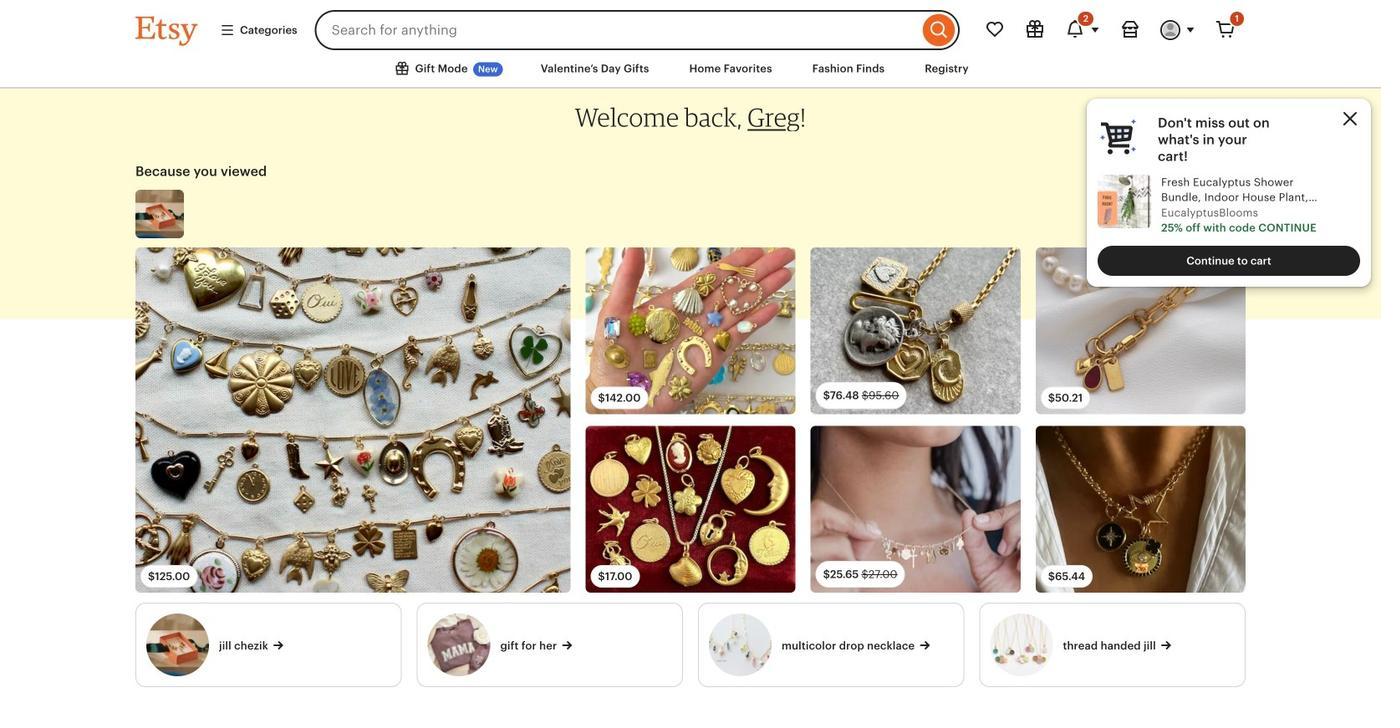 Task type: vqa. For each thing, say whether or not it's contained in the screenshot.
customizable charm necklace by honeycat | gold, rose gold, silver | personalized charm jewelry gift letters shapes symbols link make a spell image at the bottom right of page
yes



Task type: describe. For each thing, give the bounding box(es) containing it.
lucky charms necklace, protection necklace,rolo chain charm necklace image
[[1036, 426, 1246, 593]]

customizable charm necklace by honeycat | gold, rose gold, silver | personalized charm jewelry gift letters shapes symbols link make a spell image
[[811, 426, 1021, 593]]

multi charm necklace, 18k heart charm ancient greek coin pendant necklace, 18k gold long chain mixed metal necklace, old money jewelery gift image
[[811, 247, 1021, 414]]

build your own custom charm necklace - customizable charm necklace - custom vintage charms - gold plated and raw brass custom necklace image
[[135, 247, 571, 593]]

Search for anything text field
[[315, 10, 919, 50]]

build your own custom charm necklace / gold plated and raw brass charm necklace / vintage charm necklace / customizable charm necklace image
[[586, 247, 796, 414]]

charm choker statement necklace, colorful drop necklace, statement jewelry, multicolored necklace, beaded jewelry, gift for her, calypso image
[[135, 190, 184, 238]]



Task type: locate. For each thing, give the bounding box(es) containing it.
gold carabiner necklace, chunky gold chain with red drop, gold pearl lock necklace, dainty jewellery, made in greece jewelry image
[[1036, 247, 1246, 414]]

banner
[[105, 0, 1276, 50]]

None search field
[[315, 10, 960, 50]]

charm necklace, pick a charm, charms, pendants, lockets, you choose charm, gold tone metal box chain, hearts, bird, shamrock image
[[586, 426, 796, 593]]

menu bar
[[0, 0, 1381, 89], [105, 50, 1276, 89]]



